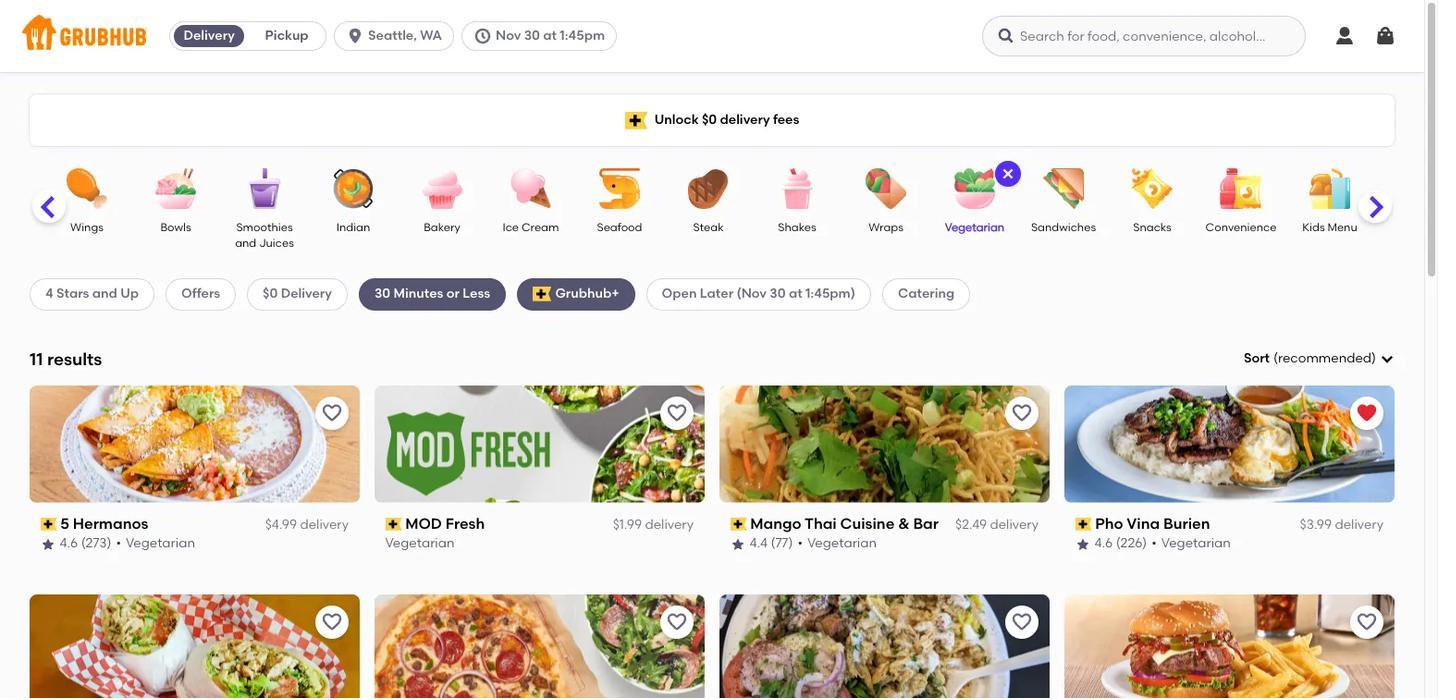 Task type: locate. For each thing, give the bounding box(es) containing it.
1 vertical spatial save this restaurant image
[[321, 611, 343, 634]]

• down hermanos
[[116, 536, 122, 552]]

mango thai cuisine & bar
[[751, 515, 940, 533]]

unlock
[[655, 112, 699, 128]]

save this restaurant button for the burger den logo
[[1351, 606, 1384, 639]]

1 horizontal spatial 30
[[524, 28, 540, 43]]

star icon image
[[41, 537, 56, 552], [731, 537, 746, 552], [1076, 537, 1091, 552]]

1 horizontal spatial • vegetarian
[[799, 536, 878, 552]]

$4.99 delivery
[[265, 517, 349, 533]]

seafood
[[597, 221, 643, 234]]

)
[[1372, 351, 1377, 366]]

1 subscription pass image from the left
[[41, 518, 57, 531]]

4.4
[[750, 536, 768, 552]]

0 vertical spatial $0
[[702, 112, 717, 128]]

star icon image left 4.6 (273)
[[41, 537, 56, 552]]

open
[[662, 286, 697, 302]]

star icon image for pho vina burien
[[1076, 537, 1091, 552]]

save this restaurant image for save this restaurant button for 5 hermanos logo
[[321, 402, 343, 425]]

• vegetarian down burien
[[1153, 536, 1232, 552]]

or
[[447, 286, 460, 302]]

delivery button
[[170, 21, 248, 51]]

sort
[[1245, 351, 1271, 366]]

thai
[[806, 515, 838, 533]]

30 right '(nov'
[[770, 286, 786, 302]]

delivery
[[184, 28, 235, 43], [281, 286, 332, 302]]

1 horizontal spatial subscription pass image
[[1076, 518, 1093, 531]]

and down smoothies
[[235, 237, 257, 250]]

1 horizontal spatial •
[[799, 536, 804, 552]]

1 horizontal spatial star icon image
[[731, 537, 746, 552]]

0 vertical spatial save this restaurant image
[[321, 402, 343, 425]]

ice
[[503, 221, 519, 234]]

pickup
[[265, 28, 309, 43]]

stars
[[56, 286, 89, 302]]

kids menu image
[[1298, 168, 1363, 209]]

save this restaurant image for save this restaurant button for mod fresh logo
[[666, 402, 688, 425]]

1 4.6 from the left
[[60, 536, 78, 552]]

save this restaurant image
[[666, 402, 688, 425], [1011, 402, 1034, 425], [666, 611, 688, 634], [1011, 611, 1034, 634], [1357, 611, 1379, 634]]

vegetarian for mango thai cuisine & bar
[[808, 536, 878, 552]]

cream
[[522, 221, 559, 234]]

1:45pm)
[[806, 286, 856, 302]]

catering
[[898, 286, 955, 302]]

4.6 down pho
[[1096, 536, 1114, 552]]

2 horizontal spatial • vegetarian
[[1153, 536, 1232, 552]]

save this restaurant image for "mod pizza (southcenter) logo"'s save this restaurant button
[[666, 611, 688, 634]]

subscription pass image left pho
[[1076, 518, 1093, 531]]

2 star icon image from the left
[[731, 537, 746, 552]]

2 horizontal spatial star icon image
[[1076, 537, 1091, 552]]

5 hermanos
[[61, 515, 149, 533]]

0 vertical spatial at
[[543, 28, 557, 43]]

fees
[[774, 112, 800, 128]]

at
[[543, 28, 557, 43], [789, 286, 803, 302]]

svg image inside seattle, wa button
[[346, 27, 365, 45]]

bowls
[[160, 221, 191, 234]]

$0
[[702, 112, 717, 128], [263, 286, 278, 302]]

1 horizontal spatial $0
[[702, 112, 717, 128]]

at left 1:45pm)
[[789, 286, 803, 302]]

subscription pass image left 5 on the left bottom
[[41, 518, 57, 531]]

2 save this restaurant image from the top
[[321, 611, 343, 634]]

delivery left pickup
[[184, 28, 235, 43]]

save this restaurant button for "mod pizza (southcenter) logo"
[[661, 606, 694, 639]]

svg image inside main navigation navigation
[[1334, 25, 1357, 47]]

subscription pass image left mod at the left bottom
[[386, 518, 402, 531]]

star icon image for mango thai cuisine & bar
[[731, 537, 746, 552]]

delivery down juices at the left
[[281, 286, 332, 302]]

0 horizontal spatial at
[[543, 28, 557, 43]]

0 horizontal spatial subscription pass image
[[731, 518, 747, 531]]

2 4.6 from the left
[[1096, 536, 1114, 552]]

1 horizontal spatial svg image
[[1334, 25, 1357, 47]]

wraps
[[869, 221, 904, 234]]

5 hermanos logo image
[[30, 386, 360, 503]]

0 horizontal spatial • vegetarian
[[116, 536, 196, 552]]

star icon image left 4.4
[[731, 537, 746, 552]]

1 • vegetarian from the left
[[116, 536, 196, 552]]

mod pizza (southcenter) logo image
[[375, 595, 705, 699]]

0 vertical spatial and
[[235, 237, 257, 250]]

1 horizontal spatial grubhub plus flag logo image
[[625, 112, 647, 129]]

• for vina
[[1153, 536, 1158, 552]]

0 horizontal spatial delivery
[[184, 28, 235, 43]]

30 right nov
[[524, 28, 540, 43]]

vegetarian down mango thai cuisine & bar at the bottom of page
[[808, 536, 878, 552]]

0 horizontal spatial •
[[116, 536, 122, 552]]

•
[[116, 536, 122, 552], [799, 536, 804, 552], [1153, 536, 1158, 552]]

grocery image
[[1387, 168, 1439, 209]]

&
[[899, 515, 911, 533]]

0 horizontal spatial and
[[92, 286, 117, 302]]

grubhub plus flag logo image for unlock $0 delivery fees
[[625, 112, 647, 129]]

$1.99 delivery
[[613, 517, 694, 533]]

indian
[[337, 221, 370, 234]]

4.6 (226)
[[1096, 536, 1148, 552]]

2 • vegetarian from the left
[[799, 536, 878, 552]]

vegetarian for pho vina burien
[[1163, 536, 1232, 552]]

delivery right $4.99
[[300, 517, 349, 533]]

1 horizontal spatial 4.6
[[1096, 536, 1114, 552]]

30 minutes or less
[[375, 286, 491, 302]]

bakery
[[424, 221, 461, 234]]

subscription pass image for pho vina burien
[[1076, 518, 1093, 531]]

pho
[[1096, 515, 1124, 533]]

recommended
[[1279, 351, 1372, 366]]

grubhub plus flag logo image
[[625, 112, 647, 129], [533, 287, 552, 302]]

$0 down juices at the left
[[263, 286, 278, 302]]

1 vertical spatial grubhub plus flag logo image
[[533, 287, 552, 302]]

2 horizontal spatial 30
[[770, 286, 786, 302]]

juices
[[259, 237, 294, 250]]

delivery for mod fresh
[[645, 517, 694, 533]]

shakes
[[779, 221, 817, 234]]

mango thai cuisine & bar logo image
[[720, 386, 1050, 503]]

1 subscription pass image from the left
[[731, 518, 747, 531]]

svg image
[[1375, 25, 1397, 47], [346, 27, 365, 45], [474, 27, 492, 45], [998, 27, 1016, 45], [1381, 352, 1395, 367]]

delivery inside button
[[184, 28, 235, 43]]

0 vertical spatial svg image
[[1334, 25, 1357, 47]]

1 vertical spatial at
[[789, 286, 803, 302]]

subscription pass image
[[731, 518, 747, 531], [1076, 518, 1093, 531]]

kids
[[1303, 221, 1326, 234]]

0 horizontal spatial subscription pass image
[[41, 518, 57, 531]]

1 star icon image from the left
[[41, 537, 56, 552]]

4.6
[[60, 536, 78, 552], [1096, 536, 1114, 552]]

2 • from the left
[[799, 536, 804, 552]]

delivery
[[720, 112, 770, 128], [300, 517, 349, 533], [645, 517, 694, 533], [991, 517, 1039, 533], [1336, 517, 1384, 533]]

save this restaurant button for mod fresh logo
[[661, 397, 694, 430]]

4.6 for 5
[[60, 536, 78, 552]]

hermanos
[[73, 515, 149, 533]]

and
[[235, 237, 257, 250], [92, 286, 117, 302]]

momo's kebab logo image
[[720, 595, 1050, 699]]

cuisine
[[841, 515, 896, 533]]

$2.49 delivery
[[956, 517, 1039, 533]]

1 vertical spatial svg image
[[1001, 167, 1016, 181]]

mod
[[406, 515, 443, 533]]

save this restaurant button for 5 hermanos logo
[[316, 397, 349, 430]]

saved restaurant image
[[1357, 402, 1379, 425]]

delivery right $3.99
[[1336, 517, 1384, 533]]

0 horizontal spatial grubhub plus flag logo image
[[533, 287, 552, 302]]

minutes
[[394, 286, 444, 302]]

seattle,
[[368, 28, 417, 43]]

1 horizontal spatial and
[[235, 237, 257, 250]]

• for thai
[[799, 536, 804, 552]]

grubhub plus flag logo image for grubhub+
[[533, 287, 552, 302]]

30 left minutes
[[375, 286, 391, 302]]

subscription pass image for 5 hermanos
[[41, 518, 57, 531]]

vegetarian down burien
[[1163, 536, 1232, 552]]

3 • vegetarian from the left
[[1153, 536, 1232, 552]]

saved restaurant button
[[1351, 397, 1384, 430]]

delivery right $1.99
[[645, 517, 694, 533]]

4 stars and up
[[45, 286, 139, 302]]

1 horizontal spatial delivery
[[281, 286, 332, 302]]

• vegetarian down hermanos
[[116, 536, 196, 552]]

0 vertical spatial delivery
[[184, 28, 235, 43]]

sandwiches image
[[1032, 168, 1097, 209]]

3 star icon image from the left
[[1076, 537, 1091, 552]]

svg image inside nov 30 at 1:45pm button
[[474, 27, 492, 45]]

save this restaurant image for save this restaurant button related to momo's kebab logo
[[1011, 611, 1034, 634]]

1 vertical spatial $0
[[263, 286, 278, 302]]

star icon image left 4.6 (226)
[[1076, 537, 1091, 552]]

• vegetarian down mango thai cuisine & bar at the bottom of page
[[799, 536, 878, 552]]

steak image
[[676, 168, 741, 209]]

results
[[47, 348, 102, 370]]

seattle, wa button
[[334, 21, 462, 51]]

subscription pass image
[[41, 518, 57, 531], [386, 518, 402, 531]]

0 vertical spatial grubhub plus flag logo image
[[625, 112, 647, 129]]

$4.99
[[265, 517, 297, 533]]

at left 1:45pm
[[543, 28, 557, 43]]

seafood image
[[588, 168, 652, 209]]

save this restaurant image
[[321, 402, 343, 425], [321, 611, 343, 634]]

4
[[45, 286, 53, 302]]

4.6 down 5 on the left bottom
[[60, 536, 78, 552]]

grubhub plus flag logo image left grubhub+
[[533, 287, 552, 302]]

grubhub plus flag logo image left the unlock
[[625, 112, 647, 129]]

save this restaurant button for mango thai cuisine & bar logo
[[1006, 397, 1039, 430]]

• vegetarian
[[116, 536, 196, 552], [799, 536, 878, 552], [1153, 536, 1232, 552]]

(273)
[[82, 536, 112, 552]]

2 horizontal spatial •
[[1153, 536, 1158, 552]]

wings
[[70, 221, 104, 234]]

shakes image
[[765, 168, 830, 209]]

None field
[[1245, 350, 1395, 369]]

0 horizontal spatial svg image
[[1001, 167, 1016, 181]]

nov
[[496, 28, 521, 43]]

snacks image
[[1121, 168, 1185, 209]]

and left up
[[92, 286, 117, 302]]

main navigation navigation
[[0, 0, 1425, 72]]

snacks
[[1134, 221, 1172, 234]]

3 • from the left
[[1153, 536, 1158, 552]]

vina
[[1128, 515, 1161, 533]]

1 save this restaurant image from the top
[[321, 402, 343, 425]]

less
[[463, 286, 491, 302]]

save this restaurant button
[[316, 397, 349, 430], [661, 397, 694, 430], [1006, 397, 1039, 430], [316, 606, 349, 639], [661, 606, 694, 639], [1006, 606, 1039, 639], [1351, 606, 1384, 639]]

mango
[[751, 515, 802, 533]]

4.6 (273)
[[60, 536, 112, 552]]

0 horizontal spatial star icon image
[[41, 537, 56, 552]]

indian image
[[321, 168, 386, 209]]

subscription pass image left mango
[[731, 518, 747, 531]]

sandwiches
[[1032, 221, 1097, 234]]

the burger den logo image
[[1065, 595, 1395, 699]]

$1.99
[[613, 517, 642, 533]]

1 • from the left
[[116, 536, 122, 552]]

delivery right $2.49
[[991, 517, 1039, 533]]

• down the pho vina burien
[[1153, 536, 1158, 552]]

(77)
[[772, 536, 794, 552]]

1 horizontal spatial subscription pass image
[[386, 518, 402, 531]]

soup image
[[0, 168, 31, 209]]

vegetarian down vegetarian image
[[946, 221, 1005, 234]]

• right (77)
[[799, 536, 804, 552]]

svg image
[[1334, 25, 1357, 47], [1001, 167, 1016, 181]]

vegetarian down hermanos
[[126, 536, 196, 552]]

vegetarian
[[946, 221, 1005, 234], [126, 536, 196, 552], [386, 536, 455, 552], [808, 536, 878, 552], [1163, 536, 1232, 552]]

subscription pass image for mango thai cuisine & bar
[[731, 518, 747, 531]]

0 horizontal spatial 4.6
[[60, 536, 78, 552]]

kids menu
[[1303, 221, 1358, 234]]

$0 right the unlock
[[702, 112, 717, 128]]

wings image
[[55, 168, 119, 209]]

2 subscription pass image from the left
[[1076, 518, 1093, 531]]

2 subscription pass image from the left
[[386, 518, 402, 531]]

30
[[524, 28, 540, 43], [375, 286, 391, 302], [770, 286, 786, 302]]

Search for food, convenience, alcohol... search field
[[983, 16, 1307, 56]]



Task type: vqa. For each thing, say whether or not it's contained in the screenshot.
"Add"
no



Task type: describe. For each thing, give the bounding box(es) containing it.
ice cream image
[[499, 168, 564, 209]]

nov 30 at 1:45pm button
[[462, 21, 625, 51]]

wraps image
[[854, 168, 919, 209]]

ice cream
[[503, 221, 559, 234]]

convenience
[[1206, 221, 1277, 234]]

smoothies
[[236, 221, 293, 234]]

none field containing sort
[[1245, 350, 1395, 369]]

later
[[700, 286, 734, 302]]

save this restaurant image for save this restaurant button for the burger den logo
[[1357, 611, 1379, 634]]

save this restaurant button for momo's kebab logo
[[1006, 606, 1039, 639]]

$0 delivery
[[263, 286, 332, 302]]

• vegetarian for thai
[[799, 536, 878, 552]]

smoothies and juices
[[235, 221, 294, 250]]

nov 30 at 1:45pm
[[496, 28, 605, 43]]

• for hermanos
[[116, 536, 122, 552]]

$3.99 delivery
[[1301, 517, 1384, 533]]

30 inside button
[[524, 28, 540, 43]]

wa
[[420, 28, 442, 43]]

$2.49
[[956, 517, 987, 533]]

1:45pm
[[560, 28, 605, 43]]

fresh
[[446, 515, 486, 533]]

save this restaurant image for save this restaurant button associated with shake & go (w valley hwy) logo
[[321, 611, 343, 634]]

seattle, wa
[[368, 28, 442, 43]]

• vegetarian for hermanos
[[116, 536, 196, 552]]

delivery left "fees"
[[720, 112, 770, 128]]

burien
[[1165, 515, 1211, 533]]

offers
[[181, 286, 220, 302]]

delivery for pho vina burien
[[1336, 517, 1384, 533]]

pho vina burien
[[1096, 515, 1211, 533]]

mod fresh logo image
[[375, 386, 705, 503]]

11 results
[[30, 348, 102, 370]]

bowls image
[[143, 168, 208, 209]]

• vegetarian for vina
[[1153, 536, 1232, 552]]

mod fresh
[[406, 515, 486, 533]]

pickup button
[[248, 21, 326, 51]]

at inside button
[[543, 28, 557, 43]]

11
[[30, 348, 43, 370]]

grubhub+
[[556, 286, 620, 302]]

steak
[[694, 221, 724, 234]]

4.4 (77)
[[750, 536, 794, 552]]

subscription pass image for mod fresh
[[386, 518, 402, 531]]

1 vertical spatial and
[[92, 286, 117, 302]]

menu
[[1328, 221, 1358, 234]]

save this restaurant image for save this restaurant button related to mango thai cuisine & bar logo
[[1011, 402, 1034, 425]]

convenience image
[[1209, 168, 1274, 209]]

open later (nov 30 at 1:45pm)
[[662, 286, 856, 302]]

bakery image
[[410, 168, 475, 209]]

(
[[1274, 351, 1279, 366]]

(nov
[[737, 286, 767, 302]]

unlock $0 delivery fees
[[655, 112, 800, 128]]

1 vertical spatial delivery
[[281, 286, 332, 302]]

up
[[120, 286, 139, 302]]

delivery for 5 hermanos
[[300, 517, 349, 533]]

star icon image for 5 hermanos
[[41, 537, 56, 552]]

1 horizontal spatial at
[[789, 286, 803, 302]]

vegetarian down mod at the left bottom
[[386, 536, 455, 552]]

4.6 for pho
[[1096, 536, 1114, 552]]

sort ( recommended )
[[1245, 351, 1377, 366]]

shake & go (w valley hwy) logo image
[[30, 595, 360, 699]]

vegetarian image
[[943, 168, 1008, 209]]

$3.99
[[1301, 517, 1333, 533]]

(226)
[[1117, 536, 1148, 552]]

bar
[[914, 515, 940, 533]]

save this restaurant button for shake & go (w valley hwy) logo
[[316, 606, 349, 639]]

vegetarian for 5 hermanos
[[126, 536, 196, 552]]

pho vina burien logo image
[[1065, 386, 1395, 503]]

delivery for mango thai cuisine & bar
[[991, 517, 1039, 533]]

0 horizontal spatial 30
[[375, 286, 391, 302]]

and inside smoothies and juices
[[235, 237, 257, 250]]

0 horizontal spatial $0
[[263, 286, 278, 302]]

5
[[61, 515, 70, 533]]

smoothies and juices image
[[232, 168, 297, 209]]



